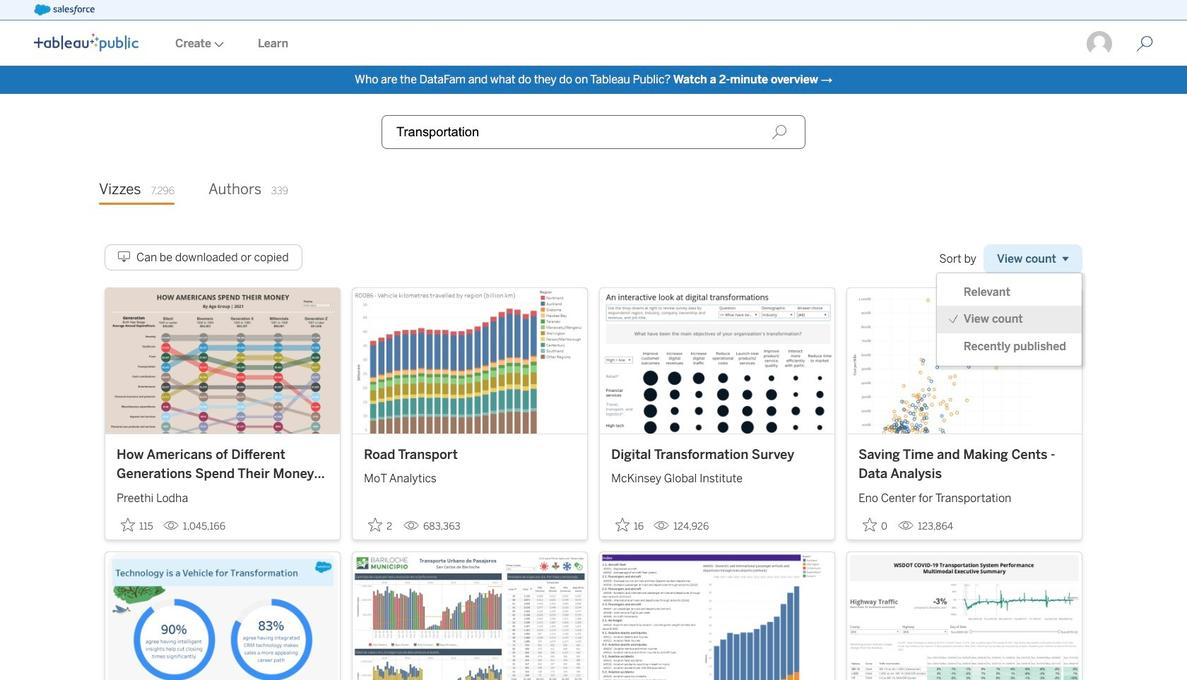 Task type: vqa. For each thing, say whether or not it's contained in the screenshot.
second 'your' from left
no



Task type: locate. For each thing, give the bounding box(es) containing it.
3 add favorite image from the left
[[616, 518, 630, 532]]

1 add favorite button from the left
[[117, 514, 157, 537]]

go to search image
[[1119, 35, 1170, 52]]

salesforce logo image
[[34, 4, 95, 16]]

Search input field
[[382, 115, 806, 149]]

list options menu
[[937, 279, 1082, 360]]

Add Favorite button
[[117, 514, 157, 537], [364, 514, 398, 537], [611, 514, 648, 537], [859, 514, 893, 537]]

workbook thumbnail image
[[105, 288, 340, 434], [353, 288, 587, 434], [600, 288, 835, 434], [847, 288, 1082, 434], [105, 552, 340, 681], [353, 552, 587, 681], [600, 552, 835, 681], [847, 552, 1082, 681]]

3 add favorite button from the left
[[611, 514, 648, 537]]

add favorite image
[[121, 518, 135, 532], [368, 518, 382, 532], [616, 518, 630, 532], [863, 518, 877, 532]]

search image
[[772, 124, 787, 140]]

2 add favorite image from the left
[[368, 518, 382, 532]]



Task type: describe. For each thing, give the bounding box(es) containing it.
ruby.anderson5854 image
[[1085, 30, 1114, 58]]

1 add favorite image from the left
[[121, 518, 135, 532]]

4 add favorite button from the left
[[859, 514, 893, 537]]

2 add favorite button from the left
[[364, 514, 398, 537]]

create image
[[211, 42, 224, 47]]

logo image
[[34, 33, 139, 52]]

4 add favorite image from the left
[[863, 518, 877, 532]]



